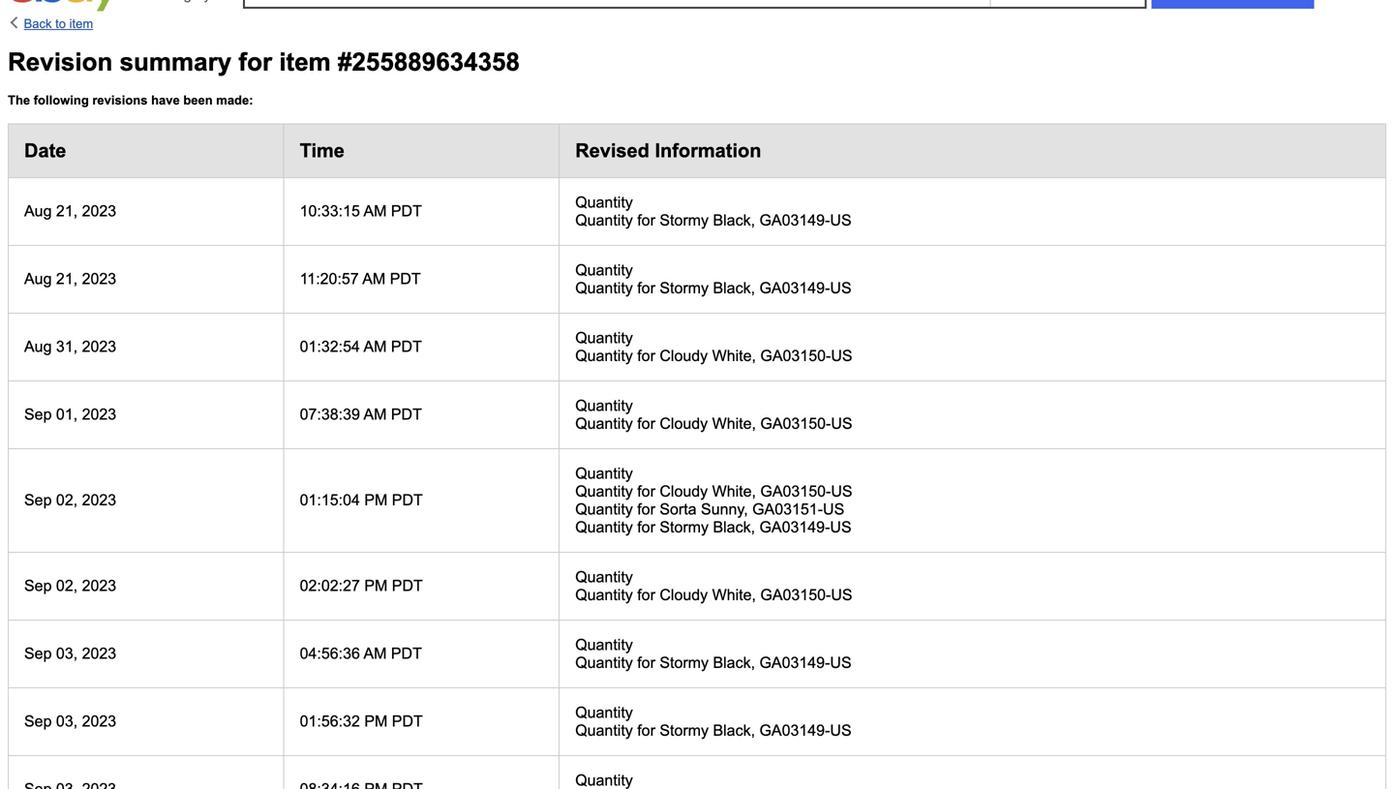 Task type: locate. For each thing, give the bounding box(es) containing it.
pdt right 01:56:32
[[392, 713, 423, 730]]

2 ga03149- from the top
[[759, 279, 830, 297]]

pdt for 07:38:39 am pdt
[[391, 406, 422, 423]]

stormy
[[660, 211, 709, 229], [660, 279, 709, 297], [660, 518, 709, 536], [660, 654, 709, 671], [660, 722, 709, 739]]

1 sep 02, 2023 from the top
[[24, 491, 116, 509]]

aug 21, 2023 down date
[[24, 203, 116, 220]]

sep 02, 2023
[[24, 491, 116, 509], [24, 577, 116, 595]]

2 pm from the top
[[364, 577, 388, 595]]

1 vertical spatial sep 03, 2023
[[24, 713, 116, 730]]

3 cloudy from the top
[[660, 483, 708, 500]]

aug
[[24, 203, 52, 220], [24, 270, 52, 288], [24, 338, 52, 355]]

1 sep 03, 2023 from the top
[[24, 645, 116, 662]]

pm right the 02:02:27
[[364, 577, 388, 595]]

am right 07:38:39
[[363, 406, 387, 423]]

pm right 01:56:32
[[364, 713, 388, 730]]

1 21, from the top
[[56, 203, 78, 220]]

04:56:36
[[300, 645, 360, 662]]

pm right '01:15:04'
[[364, 491, 388, 509]]

1 pm from the top
[[364, 491, 388, 509]]

4 black, from the top
[[713, 654, 755, 671]]

5 sep from the top
[[24, 713, 52, 730]]

sep
[[24, 406, 52, 423], [24, 491, 52, 509], [24, 577, 52, 595], [24, 645, 52, 662], [24, 713, 52, 730]]

5 ga03149- from the top
[[759, 722, 830, 739]]

11:20:57
[[300, 270, 359, 288]]

21,
[[56, 203, 78, 220], [56, 270, 78, 288]]

pdt right 01:32:54
[[391, 338, 422, 355]]

02:02:27
[[300, 577, 360, 595]]

black,
[[713, 211, 755, 229], [713, 279, 755, 297], [713, 518, 755, 536], [713, 654, 755, 671], [713, 722, 755, 739]]

01:15:04 pm pdt
[[300, 491, 423, 509]]

aug for 11:20:57 am pdt
[[24, 270, 52, 288]]

6 2023 from the top
[[82, 577, 116, 595]]

5 black, from the top
[[713, 722, 755, 739]]

us for 11:20:57 am pdt
[[830, 279, 852, 297]]

ga03149- for 04:56:36 am pdt
[[759, 654, 830, 671]]

sunny,
[[701, 500, 748, 518]]

sep 03, 2023 for 04:56:36 am pdt
[[24, 645, 116, 662]]

quantity quantity for stormy black, ga03149-us
[[575, 194, 852, 229], [575, 261, 852, 297], [575, 636, 852, 671], [575, 704, 852, 739]]

11:20:57 am pdt
[[300, 270, 421, 288]]

aug up aug 31, 2023 in the left top of the page
[[24, 270, 52, 288]]

black, inside the quantity quantity for cloudy white, ga03150-us quantity for sorta sunny, ga03151-us quantity for stormy black, ga03149-us
[[713, 518, 755, 536]]

2 aug from the top
[[24, 270, 52, 288]]

the following revisions have been made:
[[8, 93, 253, 107]]

3 aug from the top
[[24, 338, 52, 355]]

5 stormy from the top
[[660, 722, 709, 739]]

17 quantity from the top
[[575, 704, 633, 721]]

chevron left image
[[8, 16, 20, 31]]

0 vertical spatial sep 02, 2023
[[24, 491, 116, 509]]

ga03151-
[[752, 500, 823, 518]]

for
[[239, 48, 272, 76], [637, 211, 655, 229], [637, 279, 655, 297], [637, 347, 655, 364], [637, 415, 655, 432], [637, 483, 655, 500], [637, 500, 655, 518], [637, 518, 655, 536], [637, 586, 655, 604], [637, 654, 655, 671], [637, 722, 655, 739]]

1 stormy from the top
[[660, 211, 709, 229]]

None submit
[[1152, 0, 1314, 9]]

us for 01:32:54 am pdt
[[831, 347, 852, 364]]

1 vertical spatial aug
[[24, 270, 52, 288]]

1 vertical spatial 02,
[[56, 577, 78, 595]]

2 quantity quantity for cloudy white, ga03150-us from the top
[[575, 397, 852, 432]]

03,
[[56, 645, 78, 662], [56, 713, 78, 730]]

us for 01:56:32 pm pdt
[[830, 722, 852, 739]]

5 quantity from the top
[[575, 329, 633, 347]]

pdt
[[391, 203, 422, 220], [390, 270, 421, 288], [391, 338, 422, 355], [391, 406, 422, 423], [392, 491, 423, 509], [392, 577, 423, 595], [391, 645, 422, 662], [392, 713, 423, 730]]

ga03150-
[[760, 347, 831, 364], [760, 415, 831, 432], [760, 483, 831, 500], [760, 586, 831, 604]]

2 2023 from the top
[[82, 270, 116, 288]]

4 2023 from the top
[[82, 406, 116, 423]]

2 02, from the top
[[56, 577, 78, 595]]

time
[[300, 140, 345, 161]]

1 aug from the top
[[24, 203, 52, 220]]

2 quantity quantity for stormy black, ga03149-us from the top
[[575, 261, 852, 297]]

0 vertical spatial 21,
[[56, 203, 78, 220]]

3 quantity quantity for stormy black, ga03149-us from the top
[[575, 636, 852, 671]]

3 quantity quantity for cloudy white, ga03150-us from the top
[[575, 568, 852, 604]]

0 vertical spatial 02,
[[56, 491, 78, 509]]

item
[[69, 16, 93, 31], [279, 48, 331, 76]]

21, for 11:20:57 am pdt
[[56, 270, 78, 288]]

0 vertical spatial aug 21, 2023
[[24, 203, 116, 220]]

2 03, from the top
[[56, 713, 78, 730]]

1 02, from the top
[[56, 491, 78, 509]]

white, for 02:02:27 pm pdt
[[712, 586, 756, 604]]

1 vertical spatial sep 02, 2023
[[24, 577, 116, 595]]

pdt right '01:15:04'
[[392, 491, 423, 509]]

6 quantity from the top
[[575, 347, 633, 364]]

aug 21, 2023 for 11:20:57 am pdt
[[24, 270, 116, 288]]

4 ga03150- from the top
[[760, 586, 831, 604]]

pdt for 11:20:57 am pdt
[[390, 270, 421, 288]]

aug 21, 2023
[[24, 203, 116, 220], [24, 270, 116, 288]]

21, down date
[[56, 203, 78, 220]]

1 white, from the top
[[712, 347, 756, 364]]

pdt right 04:56:36
[[391, 645, 422, 662]]

2 quantity from the top
[[575, 211, 633, 229]]

us for 10:33:15 am pdt
[[830, 211, 852, 229]]

2023 for 11:20:57 am pdt
[[82, 270, 116, 288]]

2 vertical spatial aug
[[24, 338, 52, 355]]

1 quantity quantity for cloudy white, ga03150-us from the top
[[575, 329, 852, 364]]

0 vertical spatial sep 03, 2023
[[24, 645, 116, 662]]

4 stormy from the top
[[660, 654, 709, 671]]

1 vertical spatial pm
[[364, 577, 388, 595]]

pdt right 11:20:57
[[390, 270, 421, 288]]

3 sep from the top
[[24, 577, 52, 595]]

am for 01:32:54
[[363, 338, 387, 355]]

am for 07:38:39
[[363, 406, 387, 423]]

1 vertical spatial item
[[279, 48, 331, 76]]

cloudy inside the quantity quantity for cloudy white, ga03150-us quantity for sorta sunny, ga03151-us quantity for stormy black, ga03149-us
[[660, 483, 708, 500]]

quantity quantity for cloudy white, ga03150-us quantity for sorta sunny, ga03151-us quantity for stormy black, ga03149-us
[[575, 465, 852, 536]]

2 stormy from the top
[[660, 279, 709, 297]]

4 sep from the top
[[24, 645, 52, 662]]

1 ga03149- from the top
[[759, 211, 830, 229]]

pdt right 10:33:15
[[391, 203, 422, 220]]

2 vertical spatial pm
[[364, 713, 388, 730]]

4 cloudy from the top
[[660, 586, 708, 604]]

2 sep 02, 2023 from the top
[[24, 577, 116, 595]]

pdt right the 02:02:27
[[392, 577, 423, 595]]

pdt for 01:56:32 pm pdt
[[392, 713, 423, 730]]

3 white, from the top
[[712, 483, 756, 500]]

7 2023 from the top
[[82, 645, 116, 662]]

am right 04:56:36
[[363, 645, 387, 662]]

3 ga03150- from the top
[[760, 483, 831, 500]]

pdt for 02:02:27 pm pdt
[[392, 577, 423, 595]]

4 white, from the top
[[712, 586, 756, 604]]

2023 for 01:15:04 pm pdt
[[82, 491, 116, 509]]

am right 11:20:57
[[362, 270, 386, 288]]

0 vertical spatial aug
[[24, 203, 52, 220]]

2023 for 02:02:27 pm pdt
[[82, 577, 116, 595]]

quantity
[[575, 194, 633, 211], [575, 211, 633, 229], [575, 261, 633, 279], [575, 279, 633, 297], [575, 329, 633, 347], [575, 347, 633, 364], [575, 397, 633, 414], [575, 415, 633, 432], [575, 465, 633, 482], [575, 483, 633, 500], [575, 500, 633, 518], [575, 518, 633, 536], [575, 568, 633, 586], [575, 586, 633, 604], [575, 636, 633, 653], [575, 654, 633, 671], [575, 704, 633, 721], [575, 722, 633, 739], [575, 772, 633, 789]]

0 vertical spatial quantity quantity for cloudy white, ga03150-us
[[575, 329, 852, 364]]

2 sep from the top
[[24, 491, 52, 509]]

3 ga03149- from the top
[[759, 518, 830, 536]]

us for 07:38:39 am pdt
[[831, 415, 852, 432]]

ga03149- inside the quantity quantity for cloudy white, ga03150-us quantity for sorta sunny, ga03151-us quantity for stormy black, ga03149-us
[[759, 518, 830, 536]]

1 black, from the top
[[713, 211, 755, 229]]

14 quantity from the top
[[575, 586, 633, 604]]

the
[[8, 93, 30, 107]]

ga03150- inside the quantity quantity for cloudy white, ga03150-us quantity for sorta sunny, ga03151-us quantity for stormy black, ga03149-us
[[760, 483, 831, 500]]

summary
[[120, 48, 232, 76]]

15 quantity from the top
[[575, 636, 633, 653]]

3 black, from the top
[[713, 518, 755, 536]]

1 aug 21, 2023 from the top
[[24, 203, 116, 220]]

ga03149-
[[759, 211, 830, 229], [759, 279, 830, 297], [759, 518, 830, 536], [759, 654, 830, 671], [759, 722, 830, 739]]

pdt right 07:38:39
[[391, 406, 422, 423]]

date
[[24, 140, 66, 161]]

4 ga03149- from the top
[[759, 654, 830, 671]]

sep 02, 2023 for 01:15:04 pm pdt
[[24, 491, 116, 509]]

aug down date
[[24, 203, 52, 220]]

1 quantity quantity for stormy black, ga03149-us from the top
[[575, 194, 852, 229]]

1 vertical spatial 21,
[[56, 270, 78, 288]]

2023 for 04:56:36 am pdt
[[82, 645, 116, 662]]

am right 10:33:15
[[363, 203, 387, 220]]

01:56:32 pm pdt
[[300, 713, 423, 730]]

1 vertical spatial quantity quantity for cloudy white, ga03150-us
[[575, 397, 852, 432]]

9 quantity from the top
[[575, 465, 633, 482]]

10 quantity from the top
[[575, 483, 633, 500]]

black, for 10:33:15 am pdt
[[713, 211, 755, 229]]

8 2023 from the top
[[82, 713, 116, 730]]

sep 01, 2023
[[24, 406, 116, 423]]

0 horizontal spatial item
[[69, 16, 93, 31]]

stormy for 10:33:15 am pdt
[[660, 211, 709, 229]]

01:32:54
[[300, 338, 360, 355]]

1 quantity from the top
[[575, 194, 633, 211]]

ga03150- for 02:02:27 pm pdt
[[760, 586, 831, 604]]

3 pm from the top
[[364, 713, 388, 730]]

back to item
[[24, 16, 93, 31]]

3 quantity from the top
[[575, 261, 633, 279]]

02:02:27 pm pdt
[[300, 577, 423, 595]]

quantity quantity for stormy black, ga03149-us for 01:56:32 pm pdt
[[575, 704, 852, 739]]

5 2023 from the top
[[82, 491, 116, 509]]

quantity quantity for stormy black, ga03149-us for 10:33:15 am pdt
[[575, 194, 852, 229]]

2 vertical spatial quantity quantity for cloudy white, ga03150-us
[[575, 568, 852, 604]]

13 quantity from the top
[[575, 568, 633, 586]]

2023
[[82, 203, 116, 220], [82, 270, 116, 288], [82, 338, 116, 355], [82, 406, 116, 423], [82, 491, 116, 509], [82, 577, 116, 595], [82, 645, 116, 662], [82, 713, 116, 730]]

sep 03, 2023
[[24, 645, 116, 662], [24, 713, 116, 730]]

back
[[24, 16, 52, 31]]

revisions
[[92, 93, 148, 107]]

2 white, from the top
[[712, 415, 756, 432]]

0 vertical spatial 03,
[[56, 645, 78, 662]]

0 vertical spatial pm
[[364, 491, 388, 509]]

1 2023 from the top
[[82, 203, 116, 220]]

item right to
[[69, 16, 93, 31]]

am
[[363, 203, 387, 220], [362, 270, 386, 288], [363, 338, 387, 355], [363, 406, 387, 423], [363, 645, 387, 662]]

quantity quantity for cloudy white, ga03150-us for 07:38:39 am pdt
[[575, 397, 852, 432]]

aug 31, 2023
[[24, 338, 116, 355]]

1 03, from the top
[[56, 645, 78, 662]]

pm
[[364, 491, 388, 509], [364, 577, 388, 595], [364, 713, 388, 730]]

4 quantity quantity for stormy black, ga03149-us from the top
[[575, 704, 852, 739]]

sorta
[[660, 500, 697, 518]]

cloudy for 01:32:54 am pdt
[[660, 347, 708, 364]]

am right 01:32:54
[[363, 338, 387, 355]]

3 2023 from the top
[[82, 338, 116, 355]]

1 ga03150- from the top
[[760, 347, 831, 364]]

07:38:39
[[300, 406, 360, 423]]

2 cloudy from the top
[[660, 415, 708, 432]]

02,
[[56, 491, 78, 509], [56, 577, 78, 595]]

0 vertical spatial item
[[69, 16, 93, 31]]

revision
[[8, 48, 113, 76]]

aug left 31,
[[24, 338, 52, 355]]

white,
[[712, 347, 756, 364], [712, 415, 756, 432], [712, 483, 756, 500], [712, 586, 756, 604]]

21, up 31,
[[56, 270, 78, 288]]

2023 for 01:32:54 am pdt
[[82, 338, 116, 355]]

pdt for 04:56:36 am pdt
[[391, 645, 422, 662]]

02, for 01:15:04 pm pdt
[[56, 491, 78, 509]]

2 21, from the top
[[56, 270, 78, 288]]

quantity quantity for cloudy white, ga03150-us
[[575, 329, 852, 364], [575, 397, 852, 432], [575, 568, 852, 604]]

2 ga03150- from the top
[[760, 415, 831, 432]]

2 black, from the top
[[713, 279, 755, 297]]

revised information
[[575, 140, 761, 161]]

quantity quantity for stormy black, ga03149-us for 04:56:36 am pdt
[[575, 636, 852, 671]]

sep for 01:56:32 pm pdt
[[24, 713, 52, 730]]

us
[[830, 211, 852, 229], [830, 279, 852, 297], [831, 347, 852, 364], [831, 415, 852, 432], [831, 483, 852, 500], [823, 500, 844, 518], [830, 518, 852, 536], [831, 586, 852, 604], [830, 654, 852, 671], [830, 722, 852, 739]]

2 aug 21, 2023 from the top
[[24, 270, 116, 288]]

1 cloudy from the top
[[660, 347, 708, 364]]

cloudy
[[660, 347, 708, 364], [660, 415, 708, 432], [660, 483, 708, 500], [660, 586, 708, 604]]

3 stormy from the top
[[660, 518, 709, 536]]

1 sep from the top
[[24, 406, 52, 423]]

1 vertical spatial 03,
[[56, 713, 78, 730]]

2023 for 10:33:15 am pdt
[[82, 203, 116, 220]]

item up time
[[279, 48, 331, 76]]

pdt for 01:32:54 am pdt
[[391, 338, 422, 355]]

sep 02, 2023 for 02:02:27 pm pdt
[[24, 577, 116, 595]]

2 sep 03, 2023 from the top
[[24, 713, 116, 730]]

aug 21, 2023 up aug 31, 2023 in the left top of the page
[[24, 270, 116, 288]]

1 vertical spatial aug 21, 2023
[[24, 270, 116, 288]]

ga03150- for 07:38:39 am pdt
[[760, 415, 831, 432]]



Task type: describe. For each thing, give the bounding box(es) containing it.
pm for 02:02:27
[[364, 577, 388, 595]]

made:
[[216, 93, 253, 107]]

white, for 07:38:39 am pdt
[[712, 415, 756, 432]]

2023 for 07:38:39 am pdt
[[82, 406, 116, 423]]

stormy for 01:56:32 pm pdt
[[660, 722, 709, 739]]

ga03149- for 11:20:57 am pdt
[[759, 279, 830, 297]]

31,
[[56, 338, 78, 355]]

18 quantity from the top
[[575, 722, 633, 739]]

black, for 11:20:57 am pdt
[[713, 279, 755, 297]]

stormy for 11:20:57 am pdt
[[660, 279, 709, 297]]

am for 04:56:36
[[363, 645, 387, 662]]

cloudy for 07:38:39 am pdt
[[660, 415, 708, 432]]

2023 for 01:56:32 pm pdt
[[82, 713, 116, 730]]

quantity quantity for cloudy white, ga03150-us for 01:32:54 am pdt
[[575, 329, 852, 364]]

quantity quantity for stormy black, ga03149-us for 11:20:57 am pdt
[[575, 261, 852, 297]]

black, for 04:56:36 am pdt
[[713, 654, 755, 671]]

pdt for 01:15:04 pm pdt
[[392, 491, 423, 509]]

have
[[151, 93, 180, 107]]

ga03150- for 01:32:54 am pdt
[[760, 347, 831, 364]]

quantity quantity for cloudy white, ga03150-us for 02:02:27 pm pdt
[[575, 568, 852, 604]]

to
[[55, 16, 66, 31]]

sep for 01:15:04 pm pdt
[[24, 491, 52, 509]]

01,
[[56, 406, 78, 423]]

pm for 01:15:04
[[364, 491, 388, 509]]

aug for 10:33:15 am pdt
[[24, 203, 52, 220]]

white, for 01:32:54 am pdt
[[712, 347, 756, 364]]

us for 02:02:27 pm pdt
[[831, 586, 852, 604]]

ga03149- for 01:56:32 pm pdt
[[759, 722, 830, 739]]

12 quantity from the top
[[575, 518, 633, 536]]

21, for 10:33:15 am pdt
[[56, 203, 78, 220]]

16 quantity from the top
[[575, 654, 633, 671]]

white, inside the quantity quantity for cloudy white, ga03150-us quantity for sorta sunny, ga03151-us quantity for stormy black, ga03149-us
[[712, 483, 756, 500]]

revision summary for item #255889634358
[[8, 48, 520, 76]]

8 quantity from the top
[[575, 415, 633, 432]]

01:15:04
[[300, 491, 360, 509]]

stormy inside the quantity quantity for cloudy white, ga03150-us quantity for sorta sunny, ga03151-us quantity for stormy black, ga03149-us
[[660, 518, 709, 536]]

ga03149- for 10:33:15 am pdt
[[759, 211, 830, 229]]

revised
[[575, 140, 650, 161]]

sep 03, 2023 for 01:56:32 pm pdt
[[24, 713, 116, 730]]

following
[[34, 93, 89, 107]]

10:33:15
[[300, 203, 360, 220]]

01:32:54 am pdt
[[300, 338, 422, 355]]

black, for 01:56:32 pm pdt
[[713, 722, 755, 739]]

pm for 01:56:32
[[364, 713, 388, 730]]

sep for 02:02:27 pm pdt
[[24, 577, 52, 595]]

sep for 07:38:39 am pdt
[[24, 406, 52, 423]]

Search for anything text field
[[246, 0, 986, 7]]

02, for 02:02:27 pm pdt
[[56, 577, 78, 595]]

am for 11:20:57
[[362, 270, 386, 288]]

04:56:36 am pdt
[[300, 645, 422, 662]]

11 quantity from the top
[[575, 500, 633, 518]]

#255889634358
[[338, 48, 520, 76]]

aug 21, 2023 for 10:33:15 am pdt
[[24, 203, 116, 220]]

cloudy for 02:02:27 pm pdt
[[660, 586, 708, 604]]

information
[[655, 140, 761, 161]]

03, for 04:56:36 am pdt
[[56, 645, 78, 662]]

19 quantity from the top
[[575, 772, 633, 789]]

stormy for 04:56:36 am pdt
[[660, 654, 709, 671]]

1 horizontal spatial item
[[279, 48, 331, 76]]

03, for 01:56:32 pm pdt
[[56, 713, 78, 730]]

been
[[183, 93, 213, 107]]

pdt for 10:33:15 am pdt
[[391, 203, 422, 220]]

7 quantity from the top
[[575, 397, 633, 414]]

back to item link
[[24, 16, 93, 31]]

01:56:32
[[300, 713, 360, 730]]

10:33:15 am pdt
[[300, 203, 422, 220]]

us for 04:56:36 am pdt
[[830, 654, 852, 671]]

am for 10:33:15
[[363, 203, 387, 220]]

4 quantity from the top
[[575, 279, 633, 297]]

07:38:39 am pdt
[[300, 406, 422, 423]]

sep for 04:56:36 am pdt
[[24, 645, 52, 662]]

aug for 01:32:54 am pdt
[[24, 338, 52, 355]]



Task type: vqa. For each thing, say whether or not it's contained in the screenshot.


